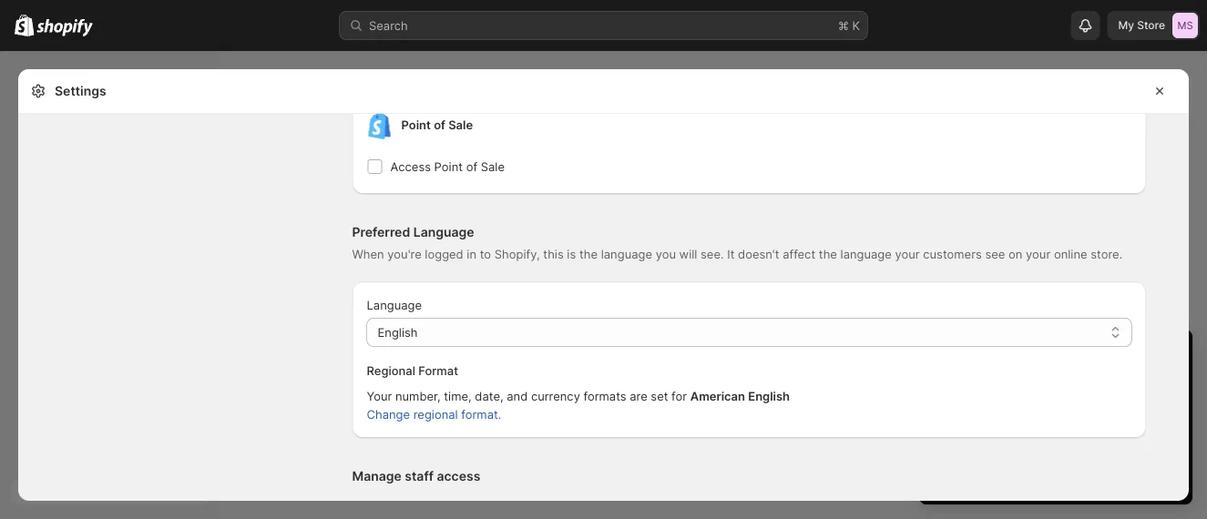 Task type: describe. For each thing, give the bounding box(es) containing it.
in
[[467, 247, 477, 261]]

⌘
[[838, 18, 849, 32]]

for
[[672, 389, 687, 403]]

settings
[[55, 83, 106, 99]]

access point of sale
[[390, 159, 505, 174]]

it
[[727, 247, 735, 261]]

date,
[[475, 389, 504, 403]]

to inside preferred language when you're logged in to shopify, this is the language you will see. it doesn't affect the language your customers see on your online store.
[[480, 247, 491, 261]]

manage
[[352, 469, 402, 484]]

american
[[690, 389, 745, 403]]

regional
[[413, 407, 458, 421]]

and inside to customize your online store and add bonus features
[[1021, 434, 1042, 448]]

1 vertical spatial language
[[367, 298, 422, 312]]

when
[[352, 247, 384, 261]]

⌘ k
[[838, 18, 860, 32]]

your number, time, date, and currency formats are set for american english change regional format.
[[367, 389, 790, 421]]

point of sale
[[401, 118, 473, 132]]

1 language from the left
[[601, 247, 652, 261]]

see
[[985, 247, 1005, 261]]

format.
[[461, 407, 501, 421]]

change
[[367, 407, 410, 421]]

on
[[1009, 247, 1023, 261]]

1 horizontal spatial point
[[434, 159, 463, 174]]

started
[[1055, 346, 1118, 368]]

is
[[567, 247, 576, 261]]

currency
[[531, 389, 580, 403]]

you're
[[388, 247, 422, 261]]

k
[[852, 18, 860, 32]]

bonus
[[1070, 434, 1104, 448]]

your inside to customize your online store and add bonus features
[[1145, 415, 1169, 430]]

regional format
[[367, 364, 458, 378]]

logged
[[425, 247, 464, 261]]

shopify,
[[495, 247, 540, 261]]

affect
[[783, 247, 816, 261]]

features
[[1108, 434, 1154, 448]]

english inside your number, time, date, and currency formats are set for american english change regional format.
[[748, 389, 790, 403]]

1 horizontal spatial sale
[[481, 159, 505, 174]]

and inside your number, time, date, and currency formats are set for american english change regional format.
[[507, 389, 528, 403]]

format
[[419, 364, 458, 378]]



Task type: locate. For each thing, give the bounding box(es) containing it.
sale
[[448, 118, 473, 132], [481, 159, 505, 174]]

sale up 'access point of sale'
[[448, 118, 473, 132]]

1 the from the left
[[579, 247, 598, 261]]

poslogo image
[[365, 110, 394, 139]]

1 vertical spatial point
[[434, 159, 463, 174]]

formats
[[584, 389, 626, 403]]

1 vertical spatial of
[[466, 159, 478, 174]]

this
[[543, 247, 564, 261]]

0 vertical spatial language
[[413, 225, 474, 240]]

0 horizontal spatial point
[[401, 118, 431, 132]]

0 horizontal spatial sale
[[448, 118, 473, 132]]

language left you
[[601, 247, 652, 261]]

preferred language when you're logged in to shopify, this is the language you will see. it doesn't affect the language your customers see on your online store.
[[352, 225, 1123, 261]]

0 horizontal spatial of
[[434, 118, 446, 132]]

1 vertical spatial english
[[748, 389, 790, 403]]

my store image
[[1173, 13, 1198, 38]]

store
[[1137, 19, 1165, 32]]

0 vertical spatial and
[[507, 389, 528, 403]]

doesn't
[[738, 247, 779, 261]]

to right in at left
[[480, 247, 491, 261]]

online inside to customize your online store and add bonus features
[[952, 434, 986, 448]]

regional
[[367, 364, 415, 378]]

the right the is
[[579, 247, 598, 261]]

language
[[601, 247, 652, 261], [841, 247, 892, 261]]

manage staff access
[[352, 469, 480, 484]]

and left add
[[1021, 434, 1042, 448]]

your up change
[[367, 389, 392, 403]]

dialog
[[1196, 69, 1207, 519]]

your left customers
[[895, 247, 920, 261]]

customers
[[923, 247, 982, 261]]

language inside preferred language when you're logged in to shopify, this is the language you will see. it doesn't affect the language your customers see on your online store.
[[413, 225, 474, 240]]

store
[[989, 434, 1018, 448]]

my
[[1118, 19, 1134, 32]]

just
[[1019, 346, 1050, 368]]

preferred
[[352, 225, 410, 240]]

0 vertical spatial to
[[480, 247, 491, 261]]

your right on
[[1026, 247, 1051, 261]]

online left store
[[952, 434, 986, 448]]

0 horizontal spatial your
[[367, 389, 392, 403]]

your trial just started button
[[919, 330, 1193, 368]]

1 horizontal spatial shopify image
[[37, 19, 93, 37]]

sale right access
[[481, 159, 505, 174]]

language up logged
[[413, 225, 474, 240]]

english
[[378, 325, 418, 339], [748, 389, 790, 403]]

1 horizontal spatial of
[[466, 159, 478, 174]]

time,
[[444, 389, 472, 403]]

2 the from the left
[[819, 247, 837, 261]]

1 horizontal spatial your
[[938, 346, 977, 368]]

to inside to customize your online store and add bonus features
[[1070, 415, 1081, 430]]

staff
[[405, 469, 434, 484]]

2 language from the left
[[841, 247, 892, 261]]

are
[[630, 389, 648, 403]]

1 horizontal spatial the
[[819, 247, 837, 261]]

store.
[[1091, 247, 1123, 261]]

of
[[434, 118, 446, 132], [466, 159, 478, 174]]

0 horizontal spatial your
[[895, 247, 920, 261]]

1 horizontal spatial and
[[1021, 434, 1042, 448]]

0 horizontal spatial and
[[507, 389, 528, 403]]

your for your trial just started
[[938, 346, 977, 368]]

access
[[437, 469, 480, 484]]

set
[[651, 389, 668, 403]]

your for your number, time, date, and currency formats are set for american english change regional format.
[[367, 389, 392, 403]]

number,
[[395, 389, 441, 403]]

add
[[1045, 434, 1067, 448]]

1 vertical spatial and
[[1021, 434, 1042, 448]]

0 vertical spatial sale
[[448, 118, 473, 132]]

point
[[401, 118, 431, 132], [434, 159, 463, 174]]

0 vertical spatial of
[[434, 118, 446, 132]]

language right affect
[[841, 247, 892, 261]]

0 horizontal spatial english
[[378, 325, 418, 339]]

to
[[480, 247, 491, 261], [1070, 415, 1081, 430]]

your inside your number, time, date, and currency formats are set for american english change regional format.
[[367, 389, 392, 403]]

my store
[[1118, 19, 1165, 32]]

your
[[938, 346, 977, 368], [367, 389, 392, 403]]

0 horizontal spatial online
[[952, 434, 986, 448]]

2 horizontal spatial your
[[1145, 415, 1169, 430]]

to up bonus
[[1070, 415, 1081, 430]]

search
[[369, 18, 408, 32]]

point right access
[[434, 159, 463, 174]]

1 vertical spatial to
[[1070, 415, 1081, 430]]

your inside dropdown button
[[938, 346, 977, 368]]

1 horizontal spatial online
[[1054, 247, 1088, 261]]

will
[[679, 247, 697, 261]]

settings dialog
[[18, 0, 1189, 519]]

you
[[656, 247, 676, 261]]

your left 'trial'
[[938, 346, 977, 368]]

of up 'access point of sale'
[[434, 118, 446, 132]]

the
[[579, 247, 598, 261], [819, 247, 837, 261]]

the right affect
[[819, 247, 837, 261]]

1 vertical spatial your
[[367, 389, 392, 403]]

1 horizontal spatial to
[[1070, 415, 1081, 430]]

language
[[413, 225, 474, 240], [367, 298, 422, 312]]

point right poslogo
[[401, 118, 431, 132]]

0 horizontal spatial the
[[579, 247, 598, 261]]

0 vertical spatial online
[[1054, 247, 1088, 261]]

0 vertical spatial english
[[378, 325, 418, 339]]

shopify image
[[15, 14, 34, 36], [37, 19, 93, 37]]

customize
[[1084, 415, 1141, 430]]

1 vertical spatial online
[[952, 434, 986, 448]]

1 horizontal spatial language
[[841, 247, 892, 261]]

and
[[507, 389, 528, 403], [1021, 434, 1042, 448]]

language down you're
[[367, 298, 422, 312]]

0 vertical spatial your
[[938, 346, 977, 368]]

your
[[895, 247, 920, 261], [1026, 247, 1051, 261], [1145, 415, 1169, 430]]

0 horizontal spatial shopify image
[[15, 14, 34, 36]]

access
[[390, 159, 431, 174]]

see.
[[701, 247, 724, 261]]

1 horizontal spatial your
[[1026, 247, 1051, 261]]

to customize your online store and add bonus features
[[952, 415, 1169, 448]]

english right american
[[748, 389, 790, 403]]

your trial just started
[[938, 346, 1118, 368]]

1 vertical spatial sale
[[481, 159, 505, 174]]

and right date,
[[507, 389, 528, 403]]

english up regional
[[378, 325, 418, 339]]

change regional format. button
[[356, 402, 512, 427]]

online left "store."
[[1054, 247, 1088, 261]]

0 horizontal spatial language
[[601, 247, 652, 261]]

trial
[[982, 346, 1014, 368]]

1 horizontal spatial english
[[748, 389, 790, 403]]

of down point of sale
[[466, 159, 478, 174]]

online
[[1054, 247, 1088, 261], [952, 434, 986, 448]]

0 vertical spatial point
[[401, 118, 431, 132]]

your up features
[[1145, 415, 1169, 430]]

0 horizontal spatial to
[[480, 247, 491, 261]]

online inside preferred language when you're logged in to shopify, this is the language you will see. it doesn't affect the language your customers see on your online store.
[[1054, 247, 1088, 261]]



